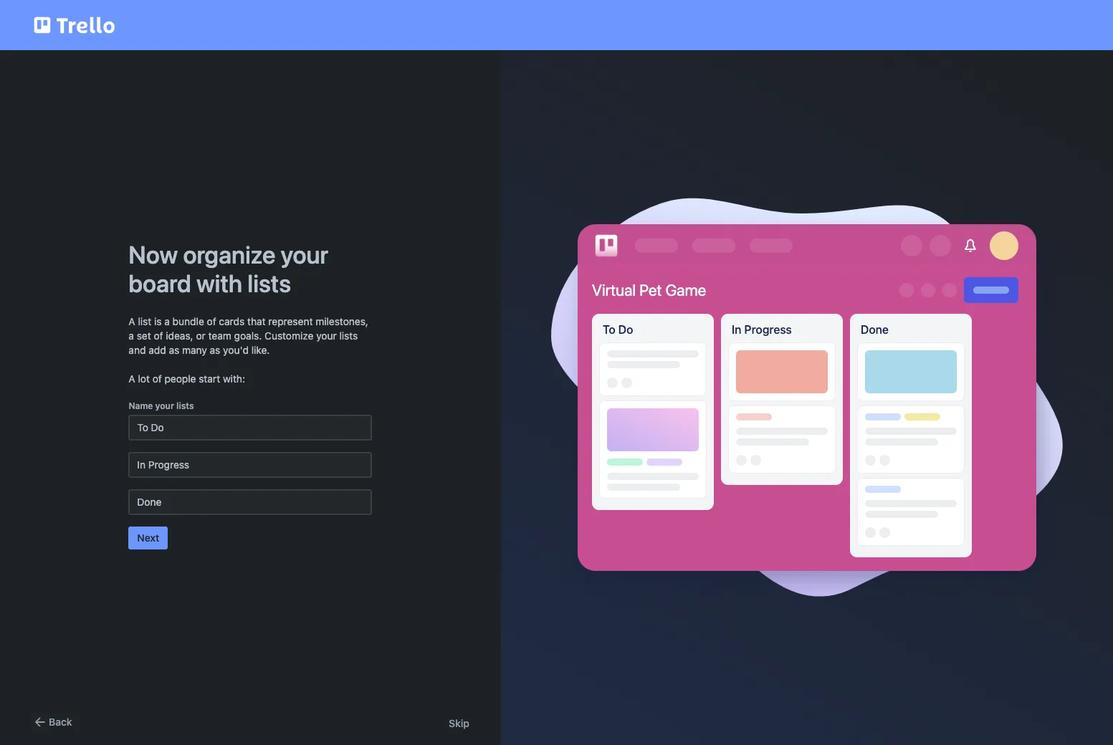 Task type: describe. For each thing, give the bounding box(es) containing it.
represent
[[269, 316, 313, 328]]

Name your lists text field
[[129, 415, 373, 441]]

like.
[[252, 344, 270, 357]]

board
[[129, 269, 191, 298]]

or
[[196, 330, 206, 342]]

2 vertical spatial your
[[155, 401, 174, 412]]

do
[[619, 324, 634, 337]]

milestones,
[[316, 316, 369, 328]]

with:
[[223, 373, 245, 385]]

list
[[138, 316, 152, 328]]

virtual
[[592, 281, 636, 300]]

set
[[137, 330, 151, 342]]

skip button
[[449, 717, 470, 732]]

a lot of people start with:
[[129, 373, 245, 385]]

done
[[861, 324, 889, 337]]

0 horizontal spatial a
[[129, 330, 134, 342]]

1 vertical spatial of
[[154, 330, 163, 342]]

name your lists
[[129, 401, 194, 412]]

many
[[182, 344, 207, 357]]

you'd
[[223, 344, 249, 357]]

virtual pet game
[[592, 281, 707, 300]]

lists inside a list is a bundle of cards that represent milestones, a set of ideas, or team goals. customize your lists and add as many as you'd like.
[[340, 330, 358, 342]]

a list is a bundle of cards that represent milestones, a set of ideas, or team goals. customize your lists and add as many as you'd like.
[[129, 316, 369, 357]]

to
[[603, 324, 616, 337]]

in
[[732, 324, 742, 337]]

is
[[154, 316, 162, 328]]

next
[[137, 532, 159, 544]]

with
[[197, 269, 243, 298]]

cards
[[219, 316, 245, 328]]

trello image
[[32, 9, 118, 42]]

people
[[165, 373, 196, 385]]

that
[[248, 316, 266, 328]]

and
[[129, 344, 146, 357]]

0 vertical spatial of
[[207, 316, 216, 328]]

a for a list is a bundle of cards that represent milestones, a set of ideas, or team goals. customize your lists and add as many as you'd like.
[[129, 316, 135, 328]]

start
[[199, 373, 220, 385]]



Task type: vqa. For each thing, say whether or not it's contained in the screenshot.
add
yes



Task type: locate. For each thing, give the bounding box(es) containing it.
0 vertical spatial a
[[164, 316, 170, 328]]

1 vertical spatial lists
[[340, 330, 358, 342]]

2 horizontal spatial lists
[[340, 330, 358, 342]]

your inside now organize your board with lists
[[281, 240, 329, 269]]

your inside a list is a bundle of cards that represent milestones, a set of ideas, or team goals. customize your lists and add as many as you'd like.
[[316, 330, 337, 342]]

of down is
[[154, 330, 163, 342]]

lists up that
[[248, 269, 291, 298]]

as down ideas,
[[169, 344, 180, 357]]

2 vertical spatial of
[[153, 373, 162, 385]]

progress
[[745, 324, 792, 337]]

as down team
[[210, 344, 220, 357]]

of up team
[[207, 316, 216, 328]]

game
[[666, 281, 707, 300]]

2 a from the top
[[129, 373, 135, 385]]

e.g., Doing text field
[[129, 453, 373, 478]]

a for a lot of people start with:
[[129, 373, 135, 385]]

a right is
[[164, 316, 170, 328]]

of right the lot
[[153, 373, 162, 385]]

now organize your board with lists
[[129, 240, 329, 298]]

customize
[[265, 330, 314, 342]]

of
[[207, 316, 216, 328], [154, 330, 163, 342], [153, 373, 162, 385]]

skip
[[449, 718, 470, 730]]

0 horizontal spatial as
[[169, 344, 180, 357]]

0 vertical spatial your
[[281, 240, 329, 269]]

1 horizontal spatial a
[[164, 316, 170, 328]]

a left the lot
[[129, 373, 135, 385]]

name
[[129, 401, 153, 412]]

1 a from the top
[[129, 316, 135, 328]]

1 vertical spatial your
[[316, 330, 337, 342]]

lists inside now organize your board with lists
[[248, 269, 291, 298]]

your down milestones,
[[316, 330, 337, 342]]

0 horizontal spatial lists
[[177, 401, 194, 412]]

team
[[208, 330, 232, 342]]

as
[[169, 344, 180, 357], [210, 344, 220, 357]]

ideas,
[[166, 330, 193, 342]]

a left "set"
[[129, 330, 134, 342]]

1 horizontal spatial as
[[210, 344, 220, 357]]

your up represent
[[281, 240, 329, 269]]

1 as from the left
[[169, 344, 180, 357]]

e.g., Done text field
[[129, 490, 373, 516]]

1 vertical spatial a
[[129, 330, 134, 342]]

now
[[129, 240, 178, 269]]

a left 'list'
[[129, 316, 135, 328]]

a
[[129, 316, 135, 328], [129, 373, 135, 385]]

bundle
[[173, 316, 204, 328]]

1 vertical spatial a
[[129, 373, 135, 385]]

a inside a list is a bundle of cards that represent milestones, a set of ideas, or team goals. customize your lists and add as many as you'd like.
[[129, 316, 135, 328]]

2 vertical spatial lists
[[177, 401, 194, 412]]

your
[[281, 240, 329, 269], [316, 330, 337, 342], [155, 401, 174, 412]]

lot
[[138, 373, 150, 385]]

organize
[[183, 240, 276, 269]]

a
[[164, 316, 170, 328], [129, 330, 134, 342]]

back
[[49, 717, 72, 729]]

pet
[[640, 281, 662, 300]]

back button
[[32, 714, 72, 732]]

trello image
[[592, 232, 621, 260]]

lists down "a lot of people start with:"
[[177, 401, 194, 412]]

lists down milestones,
[[340, 330, 358, 342]]

lists
[[248, 269, 291, 298], [340, 330, 358, 342], [177, 401, 194, 412]]

your right name
[[155, 401, 174, 412]]

add
[[149, 344, 166, 357]]

0 vertical spatial lists
[[248, 269, 291, 298]]

in progress
[[732, 324, 792, 337]]

0 vertical spatial a
[[129, 316, 135, 328]]

goals.
[[234, 330, 262, 342]]

2 as from the left
[[210, 344, 220, 357]]

1 horizontal spatial lists
[[248, 269, 291, 298]]

to do
[[603, 324, 634, 337]]

next button
[[129, 527, 168, 550]]



